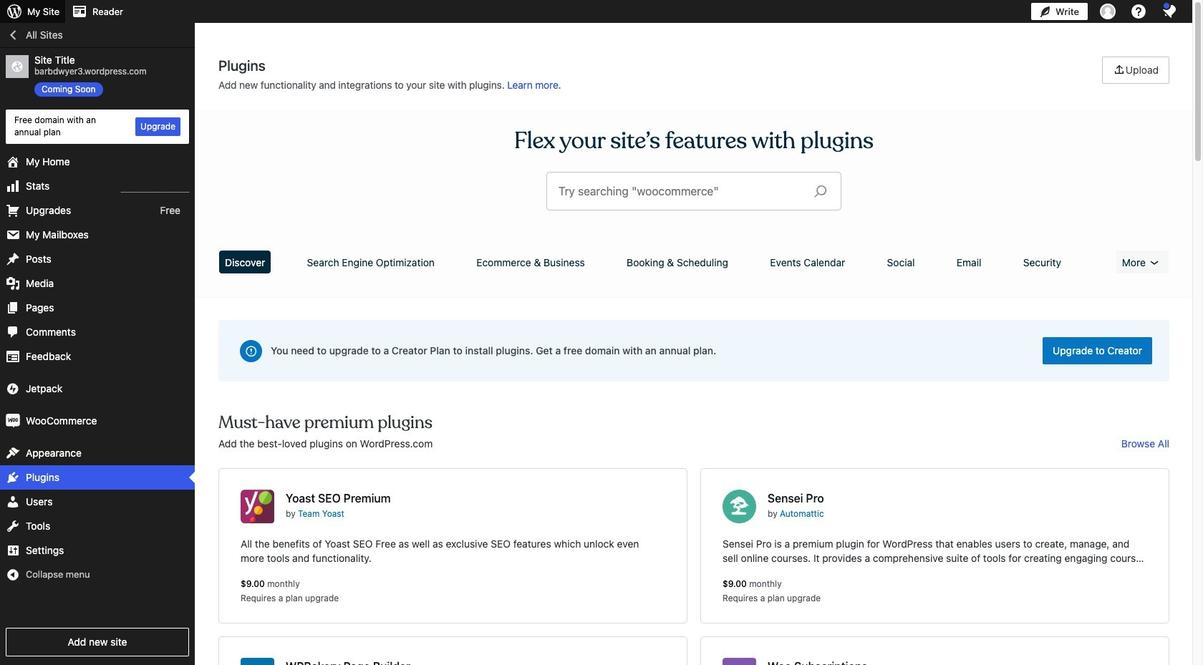 Task type: locate. For each thing, give the bounding box(es) containing it.
1 horizontal spatial plugin icon image
[[723, 490, 756, 524]]

None search field
[[547, 173, 841, 210]]

plugin icon image
[[241, 490, 274, 524], [723, 490, 756, 524]]

highest hourly views 0 image
[[121, 183, 189, 192]]

1 vertical spatial img image
[[6, 414, 20, 428]]

img image
[[6, 381, 20, 396], [6, 414, 20, 428]]

1 plugin icon image from the left
[[241, 490, 274, 524]]

Search search field
[[559, 173, 803, 210]]

0 vertical spatial img image
[[6, 381, 20, 396]]

1 img image from the top
[[6, 381, 20, 396]]

manage your notifications image
[[1161, 3, 1178, 20]]

0 horizontal spatial plugin icon image
[[241, 490, 274, 524]]

main content
[[213, 57, 1175, 665]]



Task type: vqa. For each thing, say whether or not it's contained in the screenshot.
rightmost plugin icon
yes



Task type: describe. For each thing, give the bounding box(es) containing it.
my profile image
[[1100, 4, 1116, 19]]

help image
[[1130, 3, 1148, 20]]

open search image
[[803, 181, 839, 201]]

2 img image from the top
[[6, 414, 20, 428]]

2 plugin icon image from the left
[[723, 490, 756, 524]]



